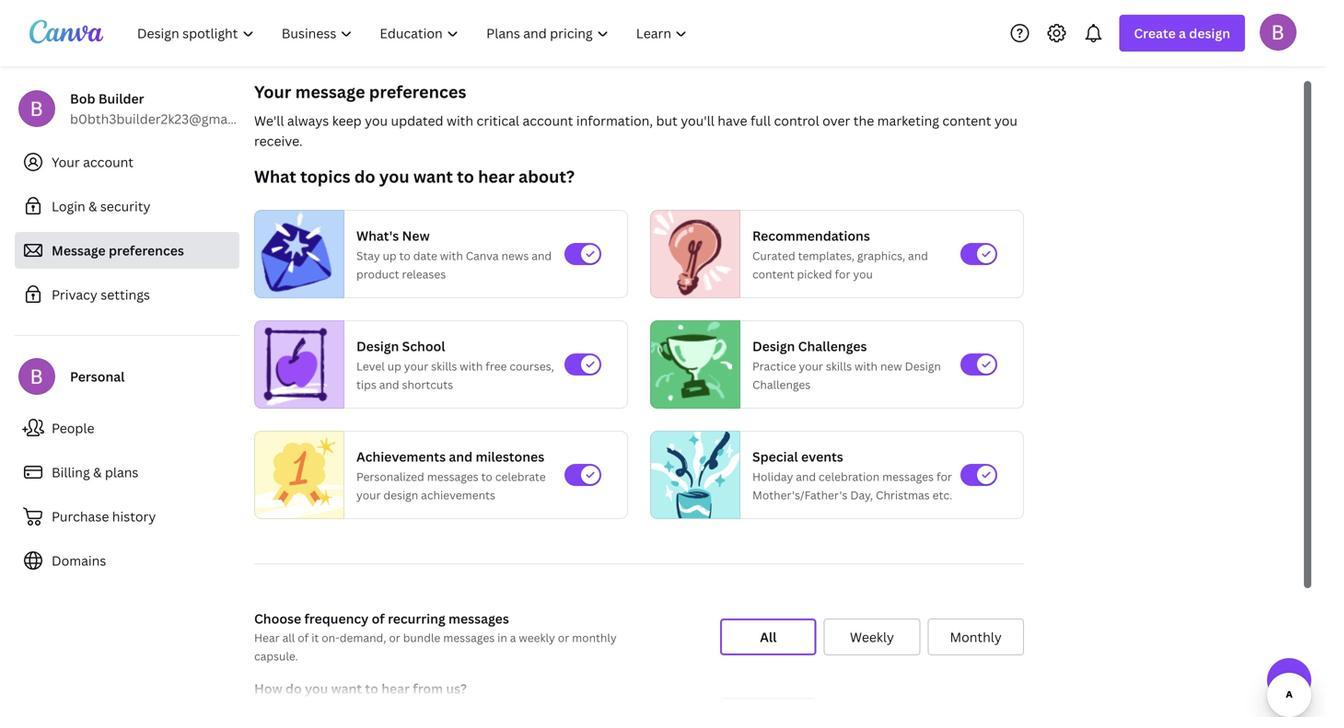 Task type: locate. For each thing, give the bounding box(es) containing it.
all
[[282, 630, 295, 646]]

for inside special events holiday and celebration messages for mother's/father's day, christmas etc.
[[937, 469, 952, 484]]

0 vertical spatial of
[[372, 610, 385, 628]]

your down personalized
[[356, 488, 381, 503]]

your up login
[[52, 153, 80, 171]]

up
[[383, 248, 397, 263], [388, 359, 401, 374]]

topic image for special events
[[651, 427, 740, 523]]

control
[[774, 112, 819, 129]]

builder
[[98, 90, 144, 107]]

domains link
[[15, 542, 239, 579]]

and up the mother's/father's
[[796, 469, 816, 484]]

content down curated
[[752, 267, 794, 282]]

1 horizontal spatial hear
[[478, 165, 515, 188]]

2 horizontal spatial your
[[799, 359, 823, 374]]

critical
[[477, 112, 519, 129]]

with inside the your message preferences we'll always keep you updated with critical account information, but you'll have full control over the marketing content you receive.
[[447, 112, 474, 129]]

of left "it"
[[298, 630, 309, 646]]

and inside special events holiday and celebration messages for mother's/father's day, christmas etc.
[[796, 469, 816, 484]]

0 vertical spatial &
[[89, 198, 97, 215]]

school
[[402, 338, 445, 355]]

to inside achievements and milestones personalized messages to celebrate your design achievements
[[481, 469, 493, 484]]

challenges down practice
[[752, 377, 811, 392]]

you
[[365, 112, 388, 129], [995, 112, 1018, 129], [379, 165, 409, 188], [853, 267, 873, 282], [305, 680, 328, 698]]

with left new at the right
[[855, 359, 878, 374]]

product
[[356, 267, 399, 282]]

hear left from
[[381, 680, 410, 698]]

hear
[[254, 630, 280, 646]]

1 vertical spatial a
[[510, 630, 516, 646]]

1 horizontal spatial your
[[254, 81, 291, 103]]

for down templates,
[[835, 267, 851, 282]]

recommendations curated templates, graphics, and content picked for you
[[752, 227, 928, 282]]

2 or from the left
[[558, 630, 569, 646]]

1 horizontal spatial or
[[558, 630, 569, 646]]

what
[[254, 165, 296, 188]]

to down milestones
[[481, 469, 493, 484]]

1 vertical spatial your
[[52, 153, 80, 171]]

content
[[943, 112, 991, 129], [752, 267, 794, 282]]

0 horizontal spatial your
[[52, 153, 80, 171]]

your account
[[52, 153, 134, 171]]

topic image
[[255, 210, 336, 298], [651, 210, 732, 298], [255, 321, 336, 409], [651, 321, 732, 409], [255, 427, 344, 523], [651, 427, 740, 523]]

0 horizontal spatial skills
[[431, 359, 457, 374]]

& right login
[[89, 198, 97, 215]]

0 vertical spatial do
[[354, 165, 375, 188]]

1 horizontal spatial want
[[413, 165, 453, 188]]

message preferences
[[52, 242, 184, 259]]

how
[[254, 680, 282, 698]]

0 horizontal spatial a
[[510, 630, 516, 646]]

security
[[100, 198, 151, 215]]

celebration
[[819, 469, 880, 484]]

do
[[354, 165, 375, 188], [285, 680, 302, 698]]

new
[[402, 227, 430, 245]]

do right topics
[[354, 165, 375, 188]]

preferences up updated in the top left of the page
[[369, 81, 466, 103]]

1 horizontal spatial skills
[[826, 359, 852, 374]]

2 skills from the left
[[826, 359, 852, 374]]

0 vertical spatial for
[[835, 267, 851, 282]]

0 horizontal spatial your
[[356, 488, 381, 503]]

for up etc.
[[937, 469, 952, 484]]

1 vertical spatial preferences
[[109, 242, 184, 259]]

frequency
[[304, 610, 369, 628]]

1 horizontal spatial design
[[752, 338, 795, 355]]

0 horizontal spatial design
[[383, 488, 418, 503]]

topic image left curated
[[651, 210, 732, 298]]

topic image for what's new
[[255, 210, 336, 298]]

a inside dropdown button
[[1179, 24, 1186, 42]]

hear
[[478, 165, 515, 188], [381, 680, 410, 698]]

0 vertical spatial up
[[383, 248, 397, 263]]

0 horizontal spatial or
[[389, 630, 400, 646]]

messages
[[427, 469, 479, 484], [882, 469, 934, 484], [449, 610, 509, 628], [443, 630, 495, 646]]

updated
[[391, 112, 443, 129]]

1 horizontal spatial your
[[404, 359, 428, 374]]

your message preferences we'll always keep you updated with critical account information, but you'll have full control over the marketing content you receive.
[[254, 81, 1018, 150]]

topic image left tips on the left of the page
[[255, 321, 336, 409]]

achievements and milestones personalized messages to celebrate your design achievements
[[356, 448, 546, 503]]

0 vertical spatial your
[[254, 81, 291, 103]]

skills left new at the right
[[826, 359, 852, 374]]

your right practice
[[799, 359, 823, 374]]

people link
[[15, 410, 239, 447]]

All button
[[720, 619, 817, 656]]

1 vertical spatial want
[[331, 680, 362, 698]]

you inside recommendations curated templates, graphics, and content picked for you
[[853, 267, 873, 282]]

0 horizontal spatial for
[[835, 267, 851, 282]]

and up the achievements
[[449, 448, 473, 466]]

christmas
[[876, 488, 930, 503]]

preferences down login & security link at the left of the page
[[109, 242, 184, 259]]

topic image left personalized
[[255, 427, 344, 523]]

your inside your account link
[[52, 153, 80, 171]]

messages up the achievements
[[427, 469, 479, 484]]

1 vertical spatial up
[[388, 359, 401, 374]]

top level navigation element
[[125, 15, 703, 52]]

1 horizontal spatial account
[[523, 112, 573, 129]]

1 horizontal spatial preferences
[[369, 81, 466, 103]]

your inside the your message preferences we'll always keep you updated with critical account information, but you'll have full control over the marketing content you receive.
[[254, 81, 291, 103]]

1 skills from the left
[[431, 359, 457, 374]]

messages up christmas
[[882, 469, 934, 484]]

& left plans at left
[[93, 464, 102, 481]]

1 vertical spatial &
[[93, 464, 102, 481]]

design up level
[[356, 338, 399, 355]]

it
[[311, 630, 319, 646]]

with right date
[[440, 248, 463, 263]]

0 horizontal spatial design
[[356, 338, 399, 355]]

1 horizontal spatial for
[[937, 469, 952, 484]]

your
[[254, 81, 291, 103], [52, 153, 80, 171]]

preferences inside the your message preferences we'll always keep you updated with critical account information, but you'll have full control over the marketing content you receive.
[[369, 81, 466, 103]]

weekly
[[850, 629, 894, 646]]

design right new at the right
[[905, 359, 941, 374]]

recommendations
[[752, 227, 870, 245]]

your up 'we'll'
[[254, 81, 291, 103]]

do right 'how'
[[285, 680, 302, 698]]

up inside what's new stay up to date with canva news and product releases
[[383, 248, 397, 263]]

achievements
[[421, 488, 495, 503]]

settings
[[101, 286, 150, 303]]

and inside achievements and milestones personalized messages to celebrate your design achievements
[[449, 448, 473, 466]]

practice
[[752, 359, 796, 374]]

your
[[404, 359, 428, 374], [799, 359, 823, 374], [356, 488, 381, 503]]

design inside dropdown button
[[1189, 24, 1230, 42]]

from
[[413, 680, 443, 698]]

to left date
[[399, 248, 411, 263]]

messages up in
[[449, 610, 509, 628]]

news
[[502, 248, 529, 263]]

0 vertical spatial want
[[413, 165, 453, 188]]

with left free
[[460, 359, 483, 374]]

1 horizontal spatial design
[[1189, 24, 1230, 42]]

1 vertical spatial of
[[298, 630, 309, 646]]

messages inside achievements and milestones personalized messages to celebrate your design achievements
[[427, 469, 479, 484]]

0 vertical spatial content
[[943, 112, 991, 129]]

0 horizontal spatial want
[[331, 680, 362, 698]]

design up practice
[[752, 338, 795, 355]]

we'll
[[254, 112, 284, 129]]

want down updated in the top left of the page
[[413, 165, 453, 188]]

day,
[[850, 488, 873, 503]]

up inside design school level up your skills with free courses, tips and shortcuts
[[388, 359, 401, 374]]

1 vertical spatial design
[[383, 488, 418, 503]]

0 vertical spatial challenges
[[798, 338, 867, 355]]

account up login & security
[[83, 153, 134, 171]]

a right in
[[510, 630, 516, 646]]

1 vertical spatial content
[[752, 267, 794, 282]]

& for billing
[[93, 464, 102, 481]]

your for account
[[52, 153, 80, 171]]

1 horizontal spatial content
[[943, 112, 991, 129]]

and inside what's new stay up to date with canva news and product releases
[[532, 248, 552, 263]]

keep
[[332, 112, 362, 129]]

a inside choose frequency of recurring messages hear all of it on-demand, or bundle messages in a weekly or monthly capsule.
[[510, 630, 516, 646]]

skills up shortcuts
[[431, 359, 457, 374]]

account right the critical
[[523, 112, 573, 129]]

want down on-
[[331, 680, 362, 698]]

topic image for achievements and milestones
[[255, 427, 344, 523]]

skills
[[431, 359, 457, 374], [826, 359, 852, 374]]

design right create
[[1189, 24, 1230, 42]]

design down personalized
[[383, 488, 418, 503]]

and right the news
[[532, 248, 552, 263]]

1 horizontal spatial a
[[1179, 24, 1186, 42]]

0 horizontal spatial account
[[83, 153, 134, 171]]

and right tips on the left of the page
[[379, 377, 399, 392]]

0 horizontal spatial do
[[285, 680, 302, 698]]

or right weekly
[[558, 630, 569, 646]]

0 vertical spatial a
[[1179, 24, 1186, 42]]

mother's/father's
[[752, 488, 848, 503]]

0 horizontal spatial preferences
[[109, 242, 184, 259]]

1 vertical spatial for
[[937, 469, 952, 484]]

account inside your account link
[[83, 153, 134, 171]]

topic image left stay
[[255, 210, 336, 298]]

account
[[523, 112, 573, 129], [83, 153, 134, 171]]

design for design school
[[356, 338, 399, 355]]

to down demand,
[[365, 680, 378, 698]]

with left the critical
[[447, 112, 474, 129]]

demand,
[[340, 630, 386, 646]]

free
[[486, 359, 507, 374]]

0 vertical spatial preferences
[[369, 81, 466, 103]]

of up demand,
[[372, 610, 385, 628]]

events
[[801, 448, 843, 466]]

up right stay
[[383, 248, 397, 263]]

2 horizontal spatial design
[[905, 359, 941, 374]]

challenges down picked
[[798, 338, 867, 355]]

of
[[372, 610, 385, 628], [298, 630, 309, 646]]

0 vertical spatial design
[[1189, 24, 1230, 42]]

to
[[457, 165, 474, 188], [399, 248, 411, 263], [481, 469, 493, 484], [365, 680, 378, 698]]

topic image left practice
[[651, 321, 732, 409]]

design inside design school level up your skills with free courses, tips and shortcuts
[[356, 338, 399, 355]]

purchase
[[52, 508, 109, 525]]

and right "graphics,"
[[908, 248, 928, 263]]

0 horizontal spatial hear
[[381, 680, 410, 698]]

hear left about?
[[478, 165, 515, 188]]

your down school
[[404, 359, 428, 374]]

a right create
[[1179, 24, 1186, 42]]

content right 'marketing'
[[943, 112, 991, 129]]

full
[[751, 112, 771, 129]]

purchase history
[[52, 508, 156, 525]]

0 vertical spatial account
[[523, 112, 573, 129]]

1 vertical spatial account
[[83, 153, 134, 171]]

0 horizontal spatial content
[[752, 267, 794, 282]]

up right level
[[388, 359, 401, 374]]

1 horizontal spatial do
[[354, 165, 375, 188]]

1 vertical spatial do
[[285, 680, 302, 698]]

choose
[[254, 610, 301, 628]]

about?
[[519, 165, 575, 188]]

topic image left "holiday"
[[651, 427, 740, 523]]

or left bundle
[[389, 630, 400, 646]]

for inside recommendations curated templates, graphics, and content picked for you
[[835, 267, 851, 282]]



Task type: vqa. For each thing, say whether or not it's contained in the screenshot.


Task type: describe. For each thing, give the bounding box(es) containing it.
canva
[[466, 248, 499, 263]]

& for login
[[89, 198, 97, 215]]

etc.
[[933, 488, 952, 503]]

your inside achievements and milestones personalized messages to celebrate your design achievements
[[356, 488, 381, 503]]

personalized
[[356, 469, 424, 484]]

up for design
[[388, 359, 401, 374]]

topics
[[300, 165, 350, 188]]

you'll
[[681, 112, 715, 129]]

receive.
[[254, 132, 303, 150]]

people
[[52, 420, 94, 437]]

to up what's new stay up to date with canva news and product releases
[[457, 165, 474, 188]]

message preferences link
[[15, 232, 239, 269]]

login & security link
[[15, 188, 239, 225]]

history
[[112, 508, 156, 525]]

create a design button
[[1119, 15, 1245, 52]]

design school level up your skills with free courses, tips and shortcuts
[[356, 338, 554, 392]]

with inside design challenges practice your skills with new design challenges
[[855, 359, 878, 374]]

skills inside design challenges practice your skills with new design challenges
[[826, 359, 852, 374]]

content inside the your message preferences we'll always keep you updated with critical account information, but you'll have full control over the marketing content you receive.
[[943, 112, 991, 129]]

message
[[52, 242, 106, 259]]

design challenges practice your skills with new design challenges
[[752, 338, 941, 392]]

capsule.
[[254, 649, 298, 664]]

with inside design school level up your skills with free courses, tips and shortcuts
[[460, 359, 483, 374]]

special
[[752, 448, 798, 466]]

privacy settings
[[52, 286, 150, 303]]

messages left in
[[443, 630, 495, 646]]

bob builder b0bth3builder2k23@gmail.com
[[70, 90, 265, 128]]

monthly
[[572, 630, 617, 646]]

but
[[656, 112, 678, 129]]

your inside design school level up your skills with free courses, tips and shortcuts
[[404, 359, 428, 374]]

b0bth3builder2k23@gmail.com
[[70, 110, 265, 128]]

all
[[760, 629, 777, 646]]

the
[[854, 112, 874, 129]]

Weekly button
[[824, 619, 920, 656]]

your inside design challenges practice your skills with new design challenges
[[799, 359, 823, 374]]

celebrate
[[495, 469, 546, 484]]

0 horizontal spatial of
[[298, 630, 309, 646]]

privacy
[[52, 286, 97, 303]]

purchase history link
[[15, 498, 239, 535]]

over
[[823, 112, 850, 129]]

date
[[413, 248, 437, 263]]

what topics do you want to hear about?
[[254, 165, 575, 188]]

bob
[[70, 90, 95, 107]]

special events holiday and celebration messages for mother's/father's day, christmas etc.
[[752, 448, 952, 503]]

login
[[52, 198, 85, 215]]

and inside recommendations curated templates, graphics, and content picked for you
[[908, 248, 928, 263]]

to inside what's new stay up to date with canva news and product releases
[[399, 248, 411, 263]]

with inside what's new stay up to date with canva news and product releases
[[440, 248, 463, 263]]

1 or from the left
[[389, 630, 400, 646]]

picked
[[797, 267, 832, 282]]

up for what's
[[383, 248, 397, 263]]

templates,
[[798, 248, 855, 263]]

marketing
[[877, 112, 939, 129]]

tips
[[356, 377, 377, 392]]

billing & plans
[[52, 464, 139, 481]]

design inside achievements and milestones personalized messages to celebrate your design achievements
[[383, 488, 418, 503]]

1 vertical spatial hear
[[381, 680, 410, 698]]

what's
[[356, 227, 399, 245]]

us?
[[446, 680, 467, 698]]

courses,
[[510, 359, 554, 374]]

choose frequency of recurring messages hear all of it on-demand, or bundle messages in a weekly or monthly capsule.
[[254, 610, 617, 664]]

weekly
[[519, 630, 555, 646]]

and inside design school level up your skills with free courses, tips and shortcuts
[[379, 377, 399, 392]]

how do you want to hear from us?
[[254, 680, 467, 698]]

skills inside design school level up your skills with free courses, tips and shortcuts
[[431, 359, 457, 374]]

content inside recommendations curated templates, graphics, and content picked for you
[[752, 267, 794, 282]]

Monthly button
[[928, 619, 1024, 656]]

on-
[[322, 630, 340, 646]]

in
[[497, 630, 507, 646]]

graphics,
[[857, 248, 905, 263]]

bundle
[[403, 630, 441, 646]]

curated
[[752, 248, 795, 263]]

milestones
[[476, 448, 544, 466]]

design for design challenges
[[752, 338, 795, 355]]

your account link
[[15, 144, 239, 181]]

1 vertical spatial challenges
[[752, 377, 811, 392]]

topic image for recommendations
[[651, 210, 732, 298]]

bob builder image
[[1260, 14, 1297, 50]]

have
[[718, 112, 747, 129]]

monthly
[[950, 629, 1002, 646]]

holiday
[[752, 469, 793, 484]]

topic image for design challenges
[[651, 321, 732, 409]]

domains
[[52, 552, 106, 570]]

create
[[1134, 24, 1176, 42]]

account inside the your message preferences we'll always keep you updated with critical account information, but you'll have full control over the marketing content you receive.
[[523, 112, 573, 129]]

login & security
[[52, 198, 151, 215]]

privacy settings link
[[15, 276, 239, 313]]

personal
[[70, 368, 125, 385]]

what's new stay up to date with canva news and product releases
[[356, 227, 552, 282]]

message
[[295, 81, 365, 103]]

topic image for design school
[[255, 321, 336, 409]]

recurring
[[388, 610, 445, 628]]

shortcuts
[[402, 377, 453, 392]]

messages inside special events holiday and celebration messages for mother's/father's day, christmas etc.
[[882, 469, 934, 484]]

your for message
[[254, 81, 291, 103]]

achievements
[[356, 448, 446, 466]]

stay
[[356, 248, 380, 263]]

plans
[[105, 464, 139, 481]]

releases
[[402, 267, 446, 282]]

billing & plans link
[[15, 454, 239, 491]]

1 horizontal spatial of
[[372, 610, 385, 628]]

0 vertical spatial hear
[[478, 165, 515, 188]]

create a design
[[1134, 24, 1230, 42]]

billing
[[52, 464, 90, 481]]

information,
[[576, 112, 653, 129]]

level
[[356, 359, 385, 374]]



